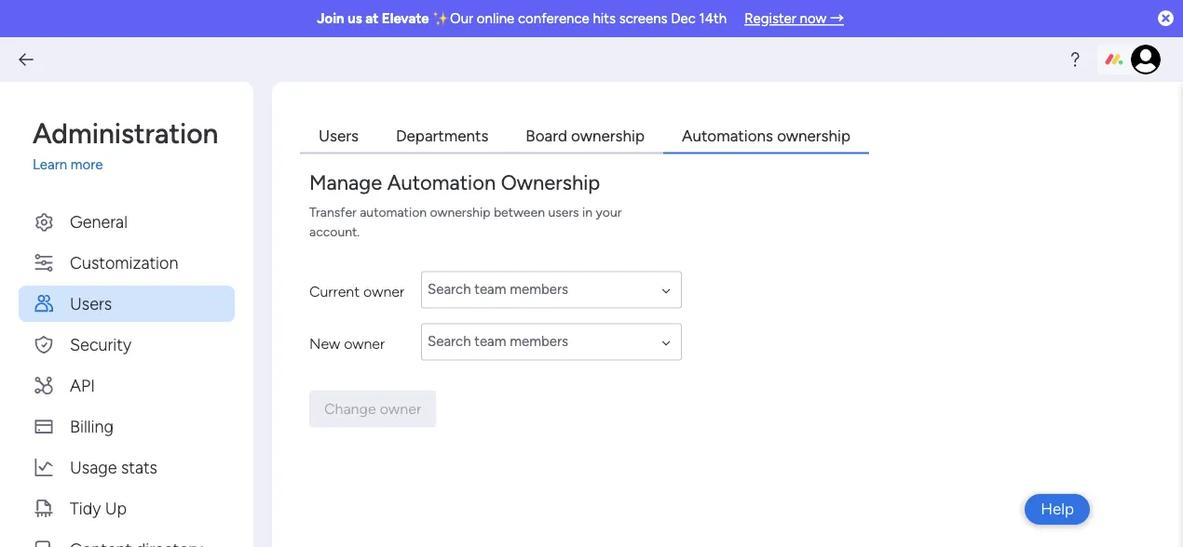 Task type: vqa. For each thing, say whether or not it's contained in the screenshot.
board
yes



Task type: describe. For each thing, give the bounding box(es) containing it.
new owner
[[309, 335, 385, 353]]

ownership for automations ownership
[[777, 126, 851, 145]]

more
[[71, 157, 103, 173]]

current owner
[[309, 283, 405, 301]]

learn
[[33, 157, 67, 173]]

users
[[548, 205, 579, 220]]

hits
[[593, 10, 616, 27]]

usage
[[70, 458, 117, 478]]

administration learn more
[[33, 116, 218, 173]]

new
[[309, 335, 340, 353]]

stats
[[121, 458, 157, 478]]

in
[[583, 205, 593, 220]]

screens
[[619, 10, 668, 27]]

automation
[[360, 205, 427, 220]]

bob builder image
[[1131, 45, 1161, 75]]

ownership inside the manage automation ownership transfer automation ownership between users in your account.
[[430, 205, 491, 220]]

automation
[[387, 171, 496, 195]]

online
[[477, 10, 515, 27]]

board
[[526, 126, 568, 145]]

general button
[[19, 204, 235, 240]]

tidy up
[[70, 499, 127, 519]]

automations ownership
[[682, 126, 851, 145]]

security button
[[19, 327, 235, 363]]

ownership
[[501, 171, 600, 195]]

now
[[800, 10, 827, 27]]

usage stats
[[70, 458, 157, 478]]

users link
[[300, 119, 377, 154]]

help button
[[1025, 495, 1090, 526]]

owner for current owner
[[364, 283, 405, 301]]

dec
[[671, 10, 696, 27]]

tidy up button
[[19, 491, 235, 527]]

elevate
[[382, 10, 429, 27]]

departments link
[[377, 119, 507, 154]]

owner for new owner
[[344, 335, 385, 353]]

transfer
[[309, 205, 357, 220]]

automations ownership link
[[664, 119, 870, 154]]



Task type: locate. For each thing, give the bounding box(es) containing it.
join us at elevate ✨ our online conference hits screens dec 14th
[[317, 10, 727, 27]]

search team members text field for new owner
[[421, 324, 682, 361]]

0 vertical spatial search team members text field
[[421, 272, 682, 309]]

conference
[[518, 10, 590, 27]]

users up security
[[70, 294, 112, 314]]

Search team members text field
[[421, 272, 682, 309], [421, 324, 682, 361]]

ownership down automation
[[430, 205, 491, 220]]

security
[[70, 335, 131, 355]]

register
[[745, 10, 797, 27]]

register now → link
[[745, 10, 844, 27]]

customization
[[70, 253, 178, 273]]

users
[[319, 126, 359, 145], [70, 294, 112, 314]]

up
[[105, 499, 127, 519]]

1 search team members text field from the top
[[421, 272, 682, 309]]

api button
[[19, 368, 235, 404]]

0 vertical spatial users
[[319, 126, 359, 145]]

customization button
[[19, 245, 235, 281]]

owner
[[364, 283, 405, 301], [344, 335, 385, 353]]

board ownership link
[[507, 119, 664, 154]]

None text field
[[421, 324, 682, 361]]

account.
[[309, 224, 360, 240]]

0 horizontal spatial ownership
[[430, 205, 491, 220]]

billing
[[70, 417, 114, 437]]

users inside button
[[70, 294, 112, 314]]

ownership
[[571, 126, 645, 145], [777, 126, 851, 145], [430, 205, 491, 220]]

1 horizontal spatial users
[[319, 126, 359, 145]]

at
[[366, 10, 379, 27]]

→
[[830, 10, 844, 27]]

board ownership
[[526, 126, 645, 145]]

api
[[70, 376, 95, 396]]

back to workspace image
[[17, 50, 35, 69]]

administration
[[33, 116, 218, 150]]

departments
[[396, 126, 489, 145]]

us
[[348, 10, 362, 27]]

users button
[[19, 286, 235, 322]]

users up manage
[[319, 126, 359, 145]]

search team members text field for current owner
[[421, 272, 682, 309]]

2 horizontal spatial ownership
[[777, 126, 851, 145]]

None text field
[[421, 272, 682, 309]]

general
[[70, 212, 128, 232]]

ownership right board
[[571, 126, 645, 145]]

0 vertical spatial owner
[[364, 283, 405, 301]]

usage stats button
[[19, 450, 235, 486]]

0 horizontal spatial users
[[70, 294, 112, 314]]

current
[[309, 283, 360, 301]]

manage automation ownership transfer automation ownership between users in your account.
[[309, 171, 622, 240]]

✨
[[433, 10, 447, 27]]

owner right new
[[344, 335, 385, 353]]

between
[[494, 205, 545, 220]]

1 vertical spatial owner
[[344, 335, 385, 353]]

tidy
[[70, 499, 101, 519]]

automations
[[682, 126, 773, 145]]

our
[[450, 10, 474, 27]]

join
[[317, 10, 344, 27]]

ownership right automations
[[777, 126, 851, 145]]

help image
[[1066, 50, 1085, 69]]

ownership for board ownership
[[571, 126, 645, 145]]

register now →
[[745, 10, 844, 27]]

1 vertical spatial users
[[70, 294, 112, 314]]

owner right current
[[364, 283, 405, 301]]

1 vertical spatial search team members text field
[[421, 324, 682, 361]]

2 search team members text field from the top
[[421, 324, 682, 361]]

help
[[1041, 500, 1075, 520]]

billing button
[[19, 409, 235, 445]]

manage
[[309, 171, 382, 195]]

learn more link
[[33, 155, 235, 176]]

14th
[[700, 10, 727, 27]]

1 horizontal spatial ownership
[[571, 126, 645, 145]]

your
[[596, 205, 622, 220]]



